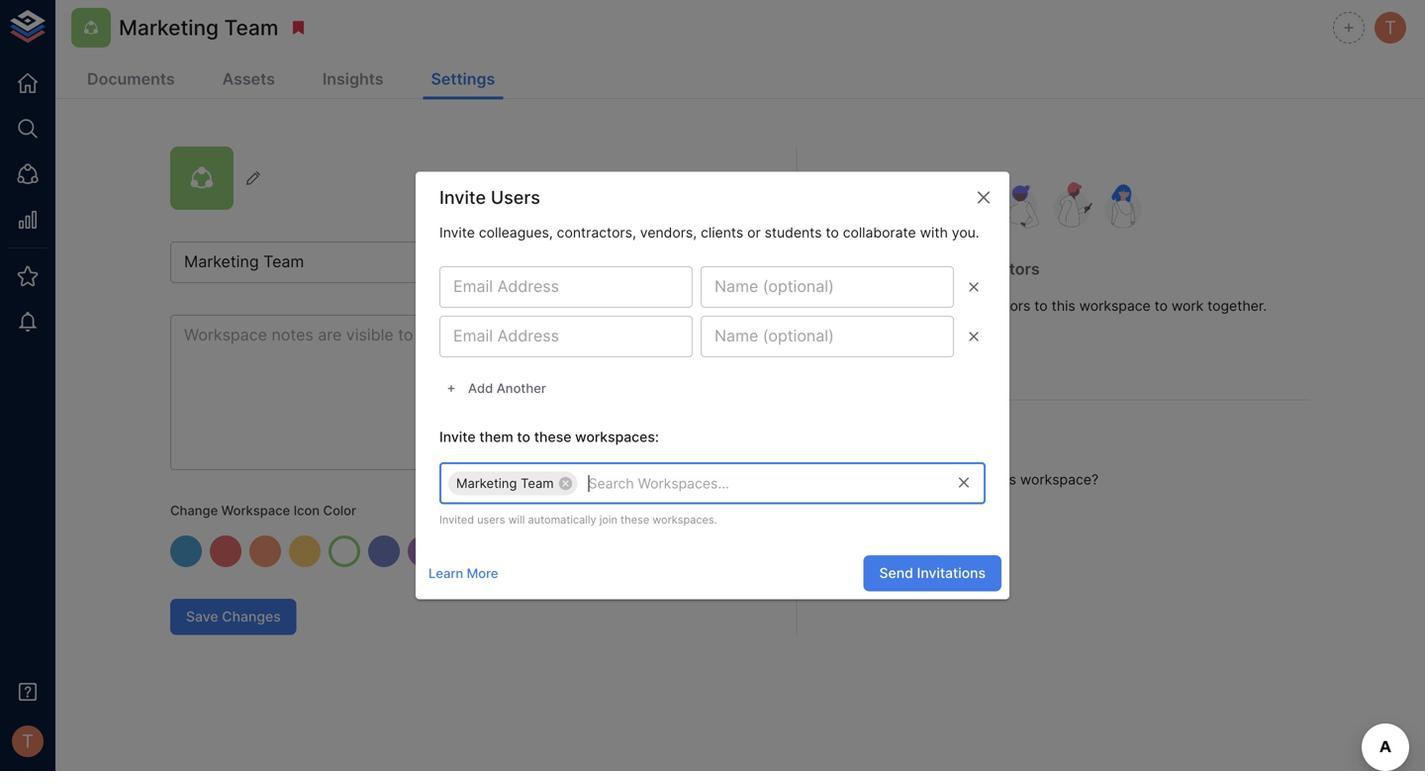 Task type: describe. For each thing, give the bounding box(es) containing it.
documents link
[[79, 61, 183, 99]]

work
[[1172, 297, 1204, 314]]

settings link
[[423, 61, 503, 99]]

assets link
[[214, 61, 283, 99]]

send invitations
[[880, 565, 986, 581]]

contractors,
[[557, 224, 636, 241]]

invite for invite them to these workspaces:
[[440, 429, 476, 445]]

this for to
[[1052, 297, 1076, 314]]

learn
[[429, 566, 463, 581]]

icon
[[294, 503, 320, 518]]

workspace?
[[1021, 471, 1099, 488]]

collaborators for manage collaborators
[[936, 259, 1040, 279]]

t for leftmost the t button
[[22, 730, 34, 752]]

users
[[477, 513, 505, 526]]

Search Workspaces... text field
[[581, 471, 922, 496]]

will
[[508, 513, 525, 526]]

0 vertical spatial team
[[224, 15, 279, 40]]

save changes button
[[170, 599, 297, 635]]

you.
[[952, 224, 980, 241]]

0 vertical spatial marketing team
[[119, 15, 279, 40]]

change
[[170, 503, 218, 518]]

invite for invite users
[[440, 187, 486, 208]]

color
[[323, 503, 356, 518]]

Email Address text field
[[440, 266, 693, 308]]

add for add or remove collaborators to this workspace to work together.
[[845, 297, 871, 314]]

vendors,
[[640, 224, 697, 241]]

edit collaborators
[[861, 341, 980, 358]]

invite for invite colleagues, contractors, vendors, clients or students to collaborate with you.
[[440, 224, 475, 241]]

invited users will automatically join these workspaces.
[[440, 513, 717, 526]]

1 horizontal spatial t button
[[1372, 9, 1410, 47]]

this for delete
[[993, 471, 1017, 488]]

together.
[[1208, 297, 1267, 314]]

marketing inside button
[[456, 476, 517, 491]]

edit
[[861, 341, 886, 358]]

t for the t button to the right
[[1385, 17, 1397, 38]]

collaborate
[[843, 224, 916, 241]]

manage collaborators
[[870, 259, 1040, 279]]

invite them to these workspaces:
[[440, 429, 659, 445]]

clear image
[[955, 474, 973, 491]]

invited
[[440, 513, 474, 526]]

join
[[600, 513, 618, 526]]

colleagues,
[[479, 224, 553, 241]]

learn more
[[429, 566, 498, 581]]

save
[[186, 608, 218, 625]]

1 vertical spatial or
[[875, 297, 889, 314]]

Workspace notes are visible to all members and guests. text field
[[170, 315, 733, 470]]

students
[[765, 224, 822, 241]]

1 vertical spatial these
[[621, 513, 650, 526]]

add for add another
[[468, 381, 493, 396]]

clients
[[701, 224, 744, 241]]

you
[[867, 471, 891, 488]]

invite colleagues, contractors, vendors, clients or students to collaborate with you.
[[440, 224, 980, 241]]

them
[[479, 429, 513, 445]]

0 horizontal spatial t button
[[6, 720, 49, 763]]

with
[[920, 224, 948, 241]]

collaborators
[[945, 297, 1031, 314]]

0 horizontal spatial these
[[534, 429, 572, 445]]



Task type: vqa. For each thing, say whether or not it's contained in the screenshot.
unpin image on the right
no



Task type: locate. For each thing, give the bounding box(es) containing it.
want
[[894, 471, 927, 488]]

0 horizontal spatial marketing
[[119, 15, 219, 40]]

0 horizontal spatial add
[[468, 381, 493, 396]]

marketing team
[[119, 15, 279, 40], [456, 476, 554, 491]]

delete
[[948, 471, 989, 488]]

workspace
[[1080, 297, 1151, 314]]

t button
[[1372, 9, 1410, 47], [6, 720, 49, 763]]

send
[[880, 565, 914, 581]]

0 horizontal spatial this
[[993, 471, 1017, 488]]

or inside "invite users" dialog
[[747, 224, 761, 241]]

edit collaborators button
[[845, 332, 995, 368]]

Workspace Name text field
[[170, 242, 733, 283]]

collaborators up collaborators
[[936, 259, 1040, 279]]

to right collaborators
[[1035, 297, 1048, 314]]

0 horizontal spatial t
[[22, 730, 34, 752]]

this
[[1052, 297, 1076, 314], [993, 471, 1017, 488]]

0 horizontal spatial marketing team
[[119, 15, 279, 40]]

t
[[1385, 17, 1397, 38], [22, 730, 34, 752]]

Email Address text field
[[440, 316, 693, 358]]

2 invite from the top
[[440, 224, 475, 241]]

marketing team inside button
[[456, 476, 554, 491]]

to left work
[[1155, 297, 1168, 314]]

to
[[826, 224, 839, 241], [1035, 297, 1048, 314], [1155, 297, 1168, 314], [517, 429, 531, 445], [931, 471, 944, 488]]

users
[[491, 187, 540, 208]]

1 horizontal spatial marketing
[[456, 476, 517, 491]]

add or remove collaborators to this workspace to work together.
[[845, 297, 1267, 314]]

add inside button
[[468, 381, 493, 396]]

change workspace icon color
[[170, 503, 356, 518]]

1 vertical spatial collaborators
[[890, 341, 980, 358]]

insights link
[[315, 61, 392, 99]]

0 vertical spatial collaborators
[[936, 259, 1040, 279]]

add another button
[[440, 373, 551, 404]]

1 horizontal spatial this
[[1052, 297, 1076, 314]]

send invitations button
[[864, 555, 1002, 591]]

invite left them
[[440, 429, 476, 445]]

marketing up the documents
[[119, 15, 219, 40]]

marketing team button
[[448, 472, 578, 495]]

0 vertical spatial this
[[1052, 297, 1076, 314]]

manage
[[870, 259, 932, 279]]

this left workspace
[[1052, 297, 1076, 314]]

1 vertical spatial this
[[993, 471, 1017, 488]]

save changes
[[186, 608, 281, 625]]

team left 'remove bookmark' icon
[[224, 15, 279, 40]]

automatically
[[528, 513, 597, 526]]

documents
[[87, 69, 175, 89]]

marketing up users
[[456, 476, 517, 491]]

invite users
[[440, 187, 540, 208]]

1 horizontal spatial t
[[1385, 17, 1397, 38]]

do
[[845, 471, 863, 488]]

0 vertical spatial add
[[845, 297, 871, 314]]

1 vertical spatial team
[[521, 476, 554, 491]]

assets
[[222, 69, 275, 89]]

learn more button
[[424, 558, 503, 589]]

0 vertical spatial t
[[1385, 17, 1397, 38]]

collaborators down remove at the top right of the page
[[890, 341, 980, 358]]

1 vertical spatial marketing team
[[456, 476, 554, 491]]

or right clients
[[747, 224, 761, 241]]

0 horizontal spatial team
[[224, 15, 279, 40]]

marketing
[[119, 15, 219, 40], [456, 476, 517, 491]]

team inside button
[[521, 476, 554, 491]]

these
[[534, 429, 572, 445], [621, 513, 650, 526]]

this right delete
[[993, 471, 1017, 488]]

1 vertical spatial t
[[22, 730, 34, 752]]

invite left users
[[440, 187, 486, 208]]

add
[[845, 297, 871, 314], [468, 381, 493, 396]]

collaborators
[[936, 259, 1040, 279], [890, 341, 980, 358]]

another
[[497, 381, 546, 396]]

1 horizontal spatial marketing team
[[456, 476, 554, 491]]

do you want to delete this workspace?
[[845, 471, 1099, 488]]

team up will at the bottom left of page
[[521, 476, 554, 491]]

or left remove at the top right of the page
[[875, 297, 889, 314]]

these right them
[[534, 429, 572, 445]]

1 vertical spatial invite
[[440, 224, 475, 241]]

Name (optional) text field
[[701, 316, 954, 358]]

remove bookmark image
[[289, 19, 307, 37]]

1 horizontal spatial team
[[521, 476, 554, 491]]

3 invite from the top
[[440, 429, 476, 445]]

add another
[[468, 381, 546, 396]]

0 horizontal spatial or
[[747, 224, 761, 241]]

2 vertical spatial invite
[[440, 429, 476, 445]]

settings
[[431, 69, 495, 89]]

1 vertical spatial add
[[468, 381, 493, 396]]

collaborators for edit collaborators
[[890, 341, 980, 358]]

or
[[747, 224, 761, 241], [875, 297, 889, 314]]

0 vertical spatial marketing
[[119, 15, 219, 40]]

0 vertical spatial invite
[[440, 187, 486, 208]]

1 invite from the top
[[440, 187, 486, 208]]

marketing team up assets
[[119, 15, 279, 40]]

invite users dialog
[[416, 172, 1010, 599]]

1 vertical spatial t button
[[6, 720, 49, 763]]

remove
[[892, 297, 941, 314]]

add up name (optional) text box
[[845, 297, 871, 314]]

1 vertical spatial marketing
[[456, 476, 517, 491]]

0 vertical spatial these
[[534, 429, 572, 445]]

these right 'join'
[[621, 513, 650, 526]]

insights
[[323, 69, 384, 89]]

0 vertical spatial t button
[[1372, 9, 1410, 47]]

1 horizontal spatial or
[[875, 297, 889, 314]]

workspaces.
[[653, 513, 717, 526]]

to right want at the bottom
[[931, 471, 944, 488]]

1 horizontal spatial add
[[845, 297, 871, 314]]

to right them
[[517, 429, 531, 445]]

invitations
[[917, 565, 986, 581]]

to right students
[[826, 224, 839, 241]]

changes
[[222, 608, 281, 625]]

add left "another"
[[468, 381, 493, 396]]

workspaces:
[[575, 429, 659, 445]]

more
[[467, 566, 498, 581]]

team
[[224, 15, 279, 40], [521, 476, 554, 491]]

0 vertical spatial or
[[747, 224, 761, 241]]

Name (optional) text field
[[701, 266, 954, 308]]

1 horizontal spatial these
[[621, 513, 650, 526]]

invite up workspace name "text box"
[[440, 224, 475, 241]]

marketing team up will at the bottom left of page
[[456, 476, 554, 491]]

collaborators inside "button"
[[890, 341, 980, 358]]

invite
[[440, 187, 486, 208], [440, 224, 475, 241], [440, 429, 476, 445]]

workspace
[[221, 503, 290, 518]]



